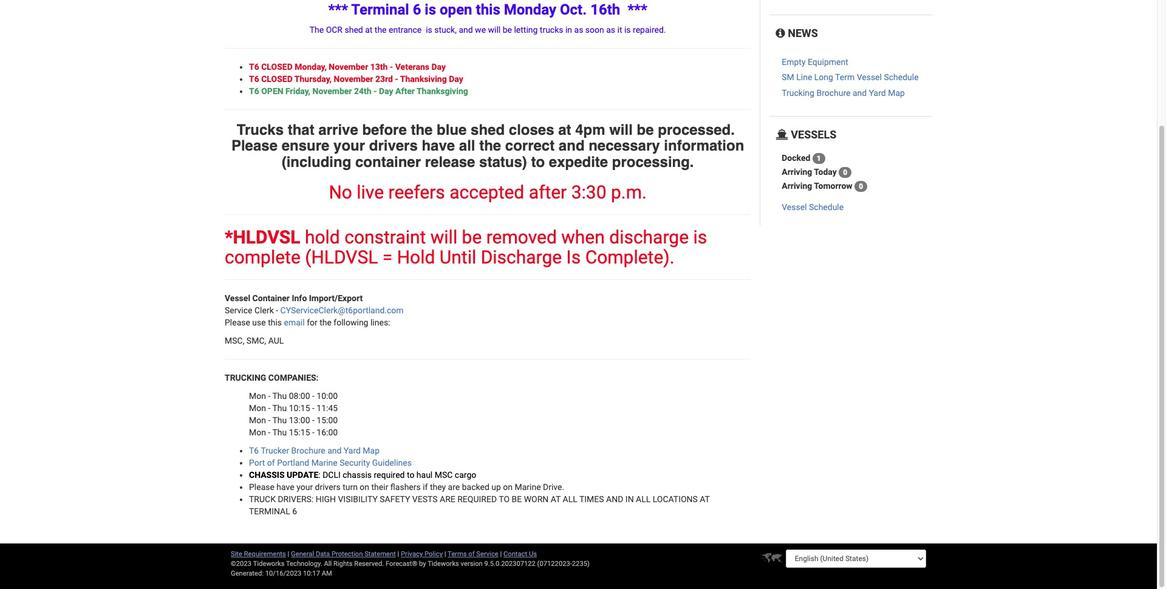 Task type: describe. For each thing, give the bounding box(es) containing it.
0 vertical spatial november
[[329, 62, 368, 72]]

necessary
[[589, 138, 660, 155]]

- right 23rd
[[395, 74, 399, 84]]

site
[[231, 551, 242, 558]]

map inside t6 trucker brochure and yard map port of portland marine security guidelines chassis update : dcli chassis required to haul msc cargo please have your drivers turn on their flashers if they are backed up on marine drive. truck drivers: high visibility safety vests are required to be worn at all times and in all locations at terminal 6
[[363, 446, 380, 456]]

schedule inside empty equipment sm line long term vessel schedule trucking brochure and yard map
[[884, 73, 919, 82]]

2 arriving from the top
[[782, 181, 813, 191]]

vessel container info import/export service clerk - cyserviceclerk@t6portland.com please use this email for the following lines:
[[225, 294, 404, 328]]

container
[[253, 294, 290, 303]]

use
[[252, 318, 266, 328]]

- left 11:45
[[312, 404, 315, 413]]

blue
[[437, 122, 467, 139]]

email link
[[284, 318, 305, 328]]

2 closed from the top
[[261, 74, 293, 84]]

vessel inside empty equipment sm line long term vessel schedule trucking brochure and yard map
[[857, 73, 882, 82]]

empty equipment link
[[782, 57, 849, 67]]

live
[[357, 182, 384, 203]]

term
[[836, 73, 855, 82]]

closes
[[509, 122, 555, 139]]

docked 1 arriving today 0 arriving tomorrow 0
[[782, 153, 864, 191]]

- inside vessel container info import/export service clerk - cyserviceclerk@t6portland.com please use this email for the following lines:
[[276, 306, 278, 315]]

is right it at the right
[[625, 25, 631, 35]]

=
[[383, 247, 393, 268]]

site requirements | general data protection statement | privacy policy | terms of service | contact us ©2023 tideworks technology. all rights reserved. forecast® by tideworks version 9.5.0.202307122 (07122023-2235) generated: 10/16/2023 10:17 am
[[231, 551, 590, 578]]

removed
[[487, 227, 557, 248]]

lines:
[[371, 318, 390, 328]]

6 inside t6 trucker brochure and yard map port of portland marine security guidelines chassis update : dcli chassis required to haul msc cargo please have your drivers turn on their flashers if they are backed up on marine drive. truck drivers: high visibility safety vests are required to be worn at all times and in all locations at terminal 6
[[292, 507, 297, 517]]

it
[[618, 25, 623, 35]]

in
[[566, 25, 573, 35]]

port of portland marine security guidelines link
[[249, 458, 412, 468]]

the ocr shed at the entrance  is stuck, and we will be letting trucks in as soon as it is repaired.
[[310, 25, 666, 35]]

terms
[[448, 551, 467, 558]]

docked
[[782, 153, 811, 163]]

©2023 tideworks
[[231, 560, 285, 568]]

high
[[316, 495, 336, 505]]

please inside 'trucks that arrive before the blue shed closes at 4pm will be processed. please ensure your drivers have all the correct and necessary information (including container release status) to expedite processing.'
[[232, 138, 278, 155]]

sm
[[782, 73, 795, 82]]

mon - thu 08:00 - 10:00 mon - thu 10:15 - 11:45 mon - thu 13:00 - 15:00 mon - thu 15:15 - 16:00
[[249, 391, 338, 438]]

hold
[[305, 227, 340, 248]]

brochure inside t6 trucker brochure and yard map port of portland marine security guidelines chassis update : dcli chassis required to haul msc cargo please have your drivers turn on their flashers if they are backed up on marine drive. truck drivers: high visibility safety vests are required to be worn at all times and in all locations at terminal 6
[[291, 446, 326, 456]]

10/16/2023
[[265, 570, 302, 578]]

statement
[[365, 551, 396, 558]]

your inside 'trucks that arrive before the blue shed closes at 4pm will be processed. please ensure your drivers have all the correct and necessary information (including container release status) to expedite processing.'
[[334, 138, 365, 155]]

0 vertical spatial be
[[503, 25, 512, 35]]

ship image
[[776, 130, 789, 141]]

ensure
[[282, 138, 330, 155]]

your inside t6 trucker brochure and yard map port of portland marine security guidelines chassis update : dcli chassis required to haul msc cargo please have your drivers turn on their flashers if they are backed up on marine drive. truck drivers: high visibility safety vests are required to be worn at all times and in all locations at terminal 6
[[297, 483, 313, 492]]

info
[[292, 294, 307, 303]]

technology.
[[286, 560, 323, 568]]

tomorrow
[[815, 181, 853, 191]]

constraint
[[345, 227, 426, 248]]

1 vertical spatial marine
[[515, 483, 541, 492]]

vessel for vessel container info import/export service clerk - cyserviceclerk@t6portland.com please use this email for the following lines:
[[225, 294, 250, 303]]

line
[[797, 73, 813, 82]]

release
[[425, 154, 476, 171]]

- left 16:00
[[312, 428, 315, 438]]

*** terminal 6 is open this monday oct. 16th  ***
[[328, 1, 648, 18]]

have inside t6 trucker brochure and yard map port of portland marine security guidelines chassis update : dcli chassis required to haul msc cargo please have your drivers turn on their flashers if they are backed up on marine drive. truck drivers: high visibility safety vests are required to be worn at all times and in all locations at terminal 6
[[277, 483, 295, 492]]

privacy policy link
[[401, 551, 443, 558]]

chassis
[[249, 470, 285, 480]]

this inside vessel container info import/export service clerk - cyserviceclerk@t6portland.com please use this email for the following lines:
[[268, 318, 282, 328]]

trucking
[[782, 88, 815, 98]]

1 vertical spatial 0
[[859, 182, 864, 191]]

monday,
[[295, 62, 327, 72]]

please inside t6 trucker brochure and yard map port of portland marine security guidelines chassis update : dcli chassis required to haul msc cargo please have your drivers turn on their flashers if they are backed up on marine drive. truck drivers: high visibility safety vests are required to be worn at all times and in all locations at terminal 6
[[249, 483, 275, 492]]

4 thu from the top
[[273, 428, 287, 438]]

import/export
[[309, 294, 363, 303]]

- left the 10:00
[[312, 391, 315, 401]]

service inside vessel container info import/export service clerk - cyserviceclerk@t6portland.com please use this email for the following lines:
[[225, 306, 253, 315]]

- down the trucking companies:
[[268, 391, 271, 401]]

please inside vessel container info import/export service clerk - cyserviceclerk@t6portland.com please use this email for the following lines:
[[225, 318, 250, 328]]

msc,
[[225, 336, 245, 346]]

:
[[319, 470, 321, 480]]

10:00
[[317, 391, 338, 401]]

news
[[786, 27, 818, 40]]

will inside 'trucks that arrive before the blue shed closes at 4pm will be processed. please ensure your drivers have all the correct and necessary information (including container release status) to expedite processing.'
[[610, 122, 633, 139]]

correct
[[506, 138, 555, 155]]

shed inside 'trucks that arrive before the blue shed closes at 4pm will be processed. please ensure your drivers have all the correct and necessary information (including container release status) to expedite processing.'
[[471, 122, 505, 139]]

flashers
[[391, 483, 421, 492]]

monday
[[504, 1, 557, 18]]

policy
[[425, 551, 443, 558]]

processed.
[[658, 122, 735, 139]]

before
[[362, 122, 407, 139]]

will inside hold constraint will be removed when discharge is complete (hldvsl = hold until discharge is complete).
[[431, 227, 458, 248]]

2 all from the left
[[636, 495, 651, 505]]

4 mon from the top
[[249, 428, 266, 438]]

0 horizontal spatial day
[[379, 86, 394, 96]]

- right 24th
[[374, 86, 377, 96]]

is left stuck, at the top of page
[[426, 25, 433, 35]]

contact us link
[[504, 551, 537, 558]]

16:00
[[317, 428, 338, 438]]

us
[[529, 551, 537, 558]]

is up stuck, at the top of page
[[425, 1, 436, 18]]

yard inside empty equipment sm line long term vessel schedule trucking brochure and yard map
[[869, 88, 886, 98]]

hold constraint will be removed when discharge is complete (hldvsl = hold until discharge is complete).
[[225, 227, 708, 268]]

drivers inside t6 trucker brochure and yard map port of portland marine security guidelines chassis update : dcli chassis required to haul msc cargo please have your drivers turn on their flashers if they are backed up on marine drive. truck drivers: high visibility safety vests are required to be worn at all times and in all locations at terminal 6
[[315, 483, 341, 492]]

generated:
[[231, 570, 264, 578]]

complete
[[225, 247, 301, 268]]

11:45
[[317, 404, 338, 413]]

by
[[419, 560, 426, 568]]

to inside t6 trucker brochure and yard map port of portland marine security guidelines chassis update : dcli chassis required to haul msc cargo please have your drivers turn on their flashers if they are backed up on marine drive. truck drivers: high visibility safety vests are required to be worn at all times and in all locations at terminal 6
[[407, 470, 415, 480]]

0 horizontal spatial schedule
[[809, 202, 844, 212]]

is
[[567, 247, 581, 268]]

vessel for vessel schedule
[[782, 202, 807, 212]]

- left 15:00 on the left of the page
[[312, 416, 315, 425]]

2 *** from the left
[[628, 1, 648, 18]]

2 t6 from the top
[[249, 74, 259, 84]]

reserved.
[[354, 560, 384, 568]]

4 | from the left
[[500, 551, 502, 558]]

chassis
[[343, 470, 372, 480]]

1 as from the left
[[575, 25, 584, 35]]

p.m.
[[611, 182, 647, 203]]

1 all from the left
[[563, 495, 578, 505]]

repaired.
[[633, 25, 666, 35]]

after
[[396, 86, 415, 96]]

discharge
[[481, 247, 562, 268]]

to inside 'trucks that arrive before the blue shed closes at 4pm will be processed. please ensure your drivers have all the correct and necessary information (including container release status) to expedite processing.'
[[531, 154, 545, 171]]

their
[[372, 483, 389, 492]]

no live reefers accepted after 3:30 p.m.
[[329, 182, 647, 203]]

2 on from the left
[[503, 483, 513, 492]]

protection
[[332, 551, 363, 558]]

is inside hold constraint will be removed when discharge is complete (hldvsl = hold until discharge is complete).
[[694, 227, 708, 248]]

1 vertical spatial november
[[334, 74, 373, 84]]

haul
[[417, 470, 433, 480]]

1 *** from the left
[[328, 1, 348, 18]]

0 horizontal spatial at
[[365, 25, 373, 35]]

ocr
[[326, 25, 343, 35]]

(including
[[282, 154, 351, 171]]

- up trucker
[[268, 428, 271, 438]]

trucks that arrive before the blue shed closes at 4pm will be processed. please ensure your drivers have all the correct and necessary information (including container release status) to expedite processing.
[[232, 122, 745, 171]]

of inside t6 trucker brochure and yard map port of portland marine security guidelines chassis update : dcli chassis required to haul msc cargo please have your drivers turn on their flashers if they are backed up on marine drive. truck drivers: high visibility safety vests are required to be worn at all times and in all locations at terminal 6
[[267, 458, 275, 468]]

and
[[607, 495, 624, 505]]

clerk
[[255, 306, 274, 315]]

discharge
[[610, 227, 689, 248]]

until
[[440, 247, 477, 268]]

trucker
[[261, 446, 289, 456]]

msc, smc, aul
[[225, 336, 284, 346]]



Task type: vqa. For each thing, say whether or not it's contained in the screenshot.
Status:
no



Task type: locate. For each thing, give the bounding box(es) containing it.
1 arriving from the top
[[782, 167, 813, 177]]

t6 up port
[[249, 446, 259, 456]]

0 vertical spatial your
[[334, 138, 365, 155]]

of inside site requirements | general data protection statement | privacy policy | terms of service | contact us ©2023 tideworks technology. all rights reserved. forecast® by tideworks version 9.5.0.202307122 (07122023-2235) generated: 10/16/2023 10:17 am
[[469, 551, 475, 558]]

shed up status)
[[471, 122, 505, 139]]

0 vertical spatial brochure
[[817, 88, 851, 98]]

1 vertical spatial to
[[407, 470, 415, 480]]

0 vertical spatial 6
[[413, 1, 421, 18]]

the right for
[[320, 318, 332, 328]]

we
[[475, 25, 486, 35]]

3 t6 from the top
[[249, 86, 259, 96]]

2 thu from the top
[[273, 404, 287, 413]]

update
[[287, 470, 319, 480]]

arriving down docked
[[782, 167, 813, 177]]

all
[[563, 495, 578, 505], [636, 495, 651, 505]]

on up the visibility
[[360, 483, 370, 492]]

1 vertical spatial drivers
[[315, 483, 341, 492]]

| up 9.5.0.202307122
[[500, 551, 502, 558]]

have left all
[[422, 138, 455, 155]]

1 vertical spatial please
[[225, 318, 250, 328]]

arrive
[[319, 122, 358, 139]]

0 vertical spatial marine
[[312, 458, 338, 468]]

0 vertical spatial will
[[488, 25, 501, 35]]

the
[[310, 25, 324, 35]]

be down "accepted"
[[462, 227, 482, 248]]

the left blue
[[411, 122, 433, 139]]

empty
[[782, 57, 806, 67]]

have up drivers:
[[277, 483, 295, 492]]

2 vertical spatial will
[[431, 227, 458, 248]]

3 mon from the top
[[249, 416, 266, 425]]

2 vertical spatial be
[[462, 227, 482, 248]]

0 vertical spatial service
[[225, 306, 253, 315]]

2 vertical spatial november
[[313, 86, 352, 96]]

1 vertical spatial brochure
[[291, 446, 326, 456]]

1 horizontal spatial at
[[559, 122, 572, 139]]

t6 trucker brochure and yard map link
[[249, 446, 380, 456]]

0 vertical spatial of
[[267, 458, 275, 468]]

thu up trucker
[[273, 428, 287, 438]]

vessel right 'term'
[[857, 73, 882, 82]]

service up version
[[477, 551, 499, 558]]

day
[[432, 62, 446, 72], [449, 74, 464, 84], [379, 86, 394, 96]]

15:00
[[317, 416, 338, 425]]

0 vertical spatial closed
[[261, 62, 293, 72]]

| left general in the left of the page
[[288, 551, 289, 558]]

port
[[249, 458, 265, 468]]

08:00
[[289, 391, 310, 401]]

tideworks
[[428, 560, 459, 568]]

0 vertical spatial at
[[365, 25, 373, 35]]

arriving
[[782, 167, 813, 177], [782, 181, 813, 191]]

trucking companies:
[[225, 373, 319, 383]]

0 horizontal spatial all
[[563, 495, 578, 505]]

closed
[[261, 62, 293, 72], [261, 74, 293, 84]]

as
[[575, 25, 584, 35], [607, 25, 616, 35]]

drivers:
[[278, 495, 314, 505]]

t6 left open
[[249, 86, 259, 96]]

1 vertical spatial be
[[637, 122, 654, 139]]

email
[[284, 318, 305, 328]]

2 | from the left
[[398, 551, 399, 558]]

1 horizontal spatial shed
[[471, 122, 505, 139]]

- right clerk
[[276, 306, 278, 315]]

brochure
[[817, 88, 851, 98], [291, 446, 326, 456]]

status)
[[480, 154, 527, 171]]

truck
[[249, 495, 276, 505]]

when
[[562, 227, 605, 248]]

at down terminal
[[365, 25, 373, 35]]

to
[[499, 495, 510, 505]]

day up thanksgiving
[[449, 74, 464, 84]]

and inside empty equipment sm line long term vessel schedule trucking brochure and yard map
[[853, 88, 867, 98]]

brochure up portland
[[291, 446, 326, 456]]

1 horizontal spatial drivers
[[369, 138, 418, 155]]

t6 inside t6 trucker brochure and yard map port of portland marine security guidelines chassis update : dcli chassis required to haul msc cargo please have your drivers turn on their flashers if they are backed up on marine drive. truck drivers: high visibility safety vests are required to be worn at all times and in all locations at terminal 6
[[249, 446, 259, 456]]

locations
[[653, 495, 698, 505]]

please up truck
[[249, 483, 275, 492]]

is right discharge
[[694, 227, 708, 248]]

marine up worn
[[515, 483, 541, 492]]

letting
[[514, 25, 538, 35]]

0 vertical spatial to
[[531, 154, 545, 171]]

and down sm line long term vessel schedule link
[[853, 88, 867, 98]]

- left 13:00
[[268, 416, 271, 425]]

of up version
[[469, 551, 475, 558]]

| up forecast® at bottom left
[[398, 551, 399, 558]]

1 at from the left
[[551, 495, 561, 505]]

brochure inside empty equipment sm line long term vessel schedule trucking brochure and yard map
[[817, 88, 851, 98]]

2 vertical spatial please
[[249, 483, 275, 492]]

1 horizontal spatial will
[[488, 25, 501, 35]]

schedule right 'term'
[[884, 73, 919, 82]]

1 vertical spatial of
[[469, 551, 475, 558]]

1 | from the left
[[288, 551, 289, 558]]

to up flashers
[[407, 470, 415, 480]]

cyserviceclerk@t6portland.com link
[[280, 306, 404, 315]]

1 horizontal spatial 6
[[413, 1, 421, 18]]

your right "ensure"
[[334, 138, 365, 155]]

1 horizontal spatial brochure
[[817, 88, 851, 98]]

6 down drivers:
[[292, 507, 297, 517]]

vessel left "container"
[[225, 294, 250, 303]]

map down sm line long term vessel schedule link
[[889, 88, 905, 98]]

am
[[322, 570, 332, 578]]

of down trucker
[[267, 458, 275, 468]]

be inside hold constraint will be removed when discharge is complete (hldvsl = hold until discharge is complete).
[[462, 227, 482, 248]]

all
[[324, 560, 332, 568]]

1 horizontal spatial all
[[636, 495, 651, 505]]

vessel schedule link
[[782, 202, 844, 212]]

security
[[340, 458, 370, 468]]

- right 13th
[[390, 62, 393, 72]]

- left '10:15'
[[268, 404, 271, 413]]

will right we
[[488, 25, 501, 35]]

1 horizontal spatial service
[[477, 551, 499, 558]]

at inside 'trucks that arrive before the blue shed closes at 4pm will be processed. please ensure your drivers have all the correct and necessary information (including container release status) to expedite processing.'
[[559, 122, 572, 139]]

all right in
[[636, 495, 651, 505]]

thu left '10:15'
[[273, 404, 287, 413]]

0 horizontal spatial map
[[363, 446, 380, 456]]

1 horizontal spatial vessel
[[782, 202, 807, 212]]

2 horizontal spatial vessel
[[857, 73, 882, 82]]

and inside t6 trucker brochure and yard map port of portland marine security guidelines chassis update : dcli chassis required to haul msc cargo please have your drivers turn on their flashers if they are backed up on marine drive. truck drivers: high visibility safety vests are required to be worn at all times and in all locations at terminal 6
[[328, 446, 342, 456]]

yard inside t6 trucker brochure and yard map port of portland marine security guidelines chassis update : dcli chassis required to haul msc cargo please have your drivers turn on their flashers if they are backed up on marine drive. truck drivers: high visibility safety vests are required to be worn at all times and in all locations at terminal 6
[[344, 446, 361, 456]]

0 vertical spatial schedule
[[884, 73, 919, 82]]

privacy
[[401, 551, 423, 558]]

1 horizontal spatial be
[[503, 25, 512, 35]]

service up use
[[225, 306, 253, 315]]

0 vertical spatial have
[[422, 138, 455, 155]]

1 horizontal spatial your
[[334, 138, 365, 155]]

complete).
[[586, 247, 675, 268]]

1 t6 from the top
[[249, 62, 259, 72]]

be left letting on the top left
[[503, 25, 512, 35]]

24th
[[354, 86, 372, 96]]

1 vertical spatial shed
[[471, 122, 505, 139]]

version
[[461, 560, 483, 568]]

2 as from the left
[[607, 25, 616, 35]]

at right locations
[[700, 495, 710, 505]]

0 horizontal spatial of
[[267, 458, 275, 468]]

worn
[[524, 495, 549, 505]]

13th
[[371, 62, 388, 72]]

0 vertical spatial map
[[889, 88, 905, 98]]

0 up tomorrow
[[844, 168, 848, 177]]

0 horizontal spatial yard
[[344, 446, 361, 456]]

13:00
[[289, 416, 310, 425]]

open
[[261, 86, 284, 96]]

info circle image
[[776, 28, 786, 39]]

vessel inside vessel container info import/export service clerk - cyserviceclerk@t6portland.com please use this email for the following lines:
[[225, 294, 250, 303]]

are
[[440, 495, 456, 505]]

and inside 'trucks that arrive before the blue shed closes at 4pm will be processed. please ensure your drivers have all the correct and necessary information (including container release status) to expedite processing.'
[[559, 138, 585, 155]]

1 vertical spatial service
[[477, 551, 499, 558]]

day down 23rd
[[379, 86, 394, 96]]

1 vertical spatial your
[[297, 483, 313, 492]]

1 horizontal spatial as
[[607, 25, 616, 35]]

1 vertical spatial at
[[559, 122, 572, 139]]

thu down the trucking companies:
[[273, 391, 287, 401]]

0 vertical spatial arriving
[[782, 167, 813, 177]]

1 horizontal spatial map
[[889, 88, 905, 98]]

visibility
[[338, 495, 378, 505]]

1 horizontal spatial of
[[469, 551, 475, 558]]

9.5.0.202307122
[[485, 560, 536, 568]]

as right 'in'
[[575, 25, 584, 35]]

1 vertical spatial schedule
[[809, 202, 844, 212]]

4 t6 from the top
[[249, 446, 259, 456]]

day up the thanksiving
[[432, 62, 446, 72]]

*** up repaired.
[[628, 1, 648, 18]]

0 horizontal spatial will
[[431, 227, 458, 248]]

yard up security
[[344, 446, 361, 456]]

stuck,
[[435, 25, 457, 35]]

to up after
[[531, 154, 545, 171]]

6 right terminal
[[413, 1, 421, 18]]

0 horizontal spatial vessel
[[225, 294, 250, 303]]

this up the ocr shed at the entrance  is stuck, and we will be letting trucks in as soon as it is repaired.
[[476, 1, 501, 18]]

1 horizontal spatial yard
[[869, 88, 886, 98]]

this right use
[[268, 318, 282, 328]]

be up processing.
[[637, 122, 654, 139]]

this
[[476, 1, 501, 18], [268, 318, 282, 328]]

(hldvsl
[[305, 247, 378, 268]]

vessels
[[789, 128, 837, 141]]

0 vertical spatial day
[[432, 62, 446, 72]]

drivers inside 'trucks that arrive before the blue shed closes at 4pm will be processed. please ensure your drivers have all the correct and necessary information (including container release status) to expedite processing.'
[[369, 138, 418, 155]]

0 horizontal spatial your
[[297, 483, 313, 492]]

the down terminal
[[375, 25, 387, 35]]

0 horizontal spatial marine
[[312, 458, 338, 468]]

required
[[458, 495, 497, 505]]

2 mon from the top
[[249, 404, 266, 413]]

please up "msc,"
[[225, 318, 250, 328]]

*** up ocr
[[328, 1, 348, 18]]

be inside 'trucks that arrive before the blue shed closes at 4pm will be processed. please ensure your drivers have all the correct and necessary information (including container release status) to expedite processing.'
[[637, 122, 654, 139]]

1 horizontal spatial this
[[476, 1, 501, 18]]

map inside empty equipment sm line long term vessel schedule trucking brochure and yard map
[[889, 88, 905, 98]]

1 horizontal spatial on
[[503, 483, 513, 492]]

10:15
[[289, 404, 310, 413]]

1 horizontal spatial have
[[422, 138, 455, 155]]

for
[[307, 318, 318, 328]]

arriving up vessel schedule link
[[782, 181, 813, 191]]

0 horizontal spatial this
[[268, 318, 282, 328]]

at left the 4pm
[[559, 122, 572, 139]]

equipment
[[808, 57, 849, 67]]

1 on from the left
[[360, 483, 370, 492]]

thursday,
[[295, 74, 332, 84]]

1 vertical spatial day
[[449, 74, 464, 84]]

drivers up high
[[315, 483, 341, 492]]

terminal
[[249, 507, 290, 517]]

3 thu from the top
[[273, 416, 287, 425]]

vessel down docked 1 arriving today 0 arriving tomorrow 0
[[782, 202, 807, 212]]

the inside vessel container info import/export service clerk - cyserviceclerk@t6portland.com please use this email for the following lines:
[[320, 318, 332, 328]]

safety
[[380, 495, 410, 505]]

that
[[288, 122, 315, 139]]

will right the 4pm
[[610, 122, 633, 139]]

3:30
[[572, 182, 607, 203]]

portland
[[277, 458, 309, 468]]

0 horizontal spatial shed
[[345, 25, 363, 35]]

1 horizontal spatial day
[[432, 62, 446, 72]]

backed
[[462, 483, 490, 492]]

0 right tomorrow
[[859, 182, 864, 191]]

thanksgiving
[[417, 86, 468, 96]]

the right all
[[480, 138, 501, 155]]

contact
[[504, 551, 528, 558]]

2 at from the left
[[700, 495, 710, 505]]

as left it at the right
[[607, 25, 616, 35]]

1 vertical spatial have
[[277, 483, 295, 492]]

following
[[334, 318, 369, 328]]

1 vertical spatial 6
[[292, 507, 297, 517]]

schedule
[[884, 73, 919, 82], [809, 202, 844, 212]]

t6 left 'monday,'
[[249, 62, 259, 72]]

0 vertical spatial please
[[232, 138, 278, 155]]

0 horizontal spatial be
[[462, 227, 482, 248]]

map up security
[[363, 446, 380, 456]]

aul
[[268, 336, 284, 346]]

your down the update
[[297, 483, 313, 492]]

t6 up the trucks
[[249, 74, 259, 84]]

on right up
[[503, 483, 513, 492]]

1 vertical spatial map
[[363, 446, 380, 456]]

0 horizontal spatial ***
[[328, 1, 348, 18]]

1 vertical spatial vessel
[[782, 202, 807, 212]]

1 closed from the top
[[261, 62, 293, 72]]

1 vertical spatial yard
[[344, 446, 361, 456]]

drive.
[[543, 483, 565, 492]]

t6
[[249, 62, 259, 72], [249, 74, 259, 84], [249, 86, 259, 96], [249, 446, 259, 456]]

please left that
[[232, 138, 278, 155]]

0 horizontal spatial 6
[[292, 507, 297, 517]]

mon
[[249, 391, 266, 401], [249, 404, 266, 413], [249, 416, 266, 425], [249, 428, 266, 438]]

| up the tideworks
[[445, 551, 446, 558]]

schedule down tomorrow
[[809, 202, 844, 212]]

0 horizontal spatial drivers
[[315, 483, 341, 492]]

1 vertical spatial will
[[610, 122, 633, 139]]

0 horizontal spatial 0
[[844, 168, 848, 177]]

yard down sm line long term vessel schedule link
[[869, 88, 886, 98]]

and left we
[[459, 25, 473, 35]]

expedite
[[549, 154, 608, 171]]

terminal
[[351, 1, 409, 18]]

0 vertical spatial vessel
[[857, 73, 882, 82]]

2 horizontal spatial day
[[449, 74, 464, 84]]

thu left 13:00
[[273, 416, 287, 425]]

data
[[316, 551, 330, 558]]

0
[[844, 168, 848, 177], [859, 182, 864, 191]]

0 vertical spatial drivers
[[369, 138, 418, 155]]

2 horizontal spatial will
[[610, 122, 633, 139]]

have inside 'trucks that arrive before the blue shed closes at 4pm will be processed. please ensure your drivers have all the correct and necessary information (including container release status) to expedite processing.'
[[422, 138, 455, 155]]

are
[[448, 483, 460, 492]]

at down drive.
[[551, 495, 561, 505]]

will down reefers
[[431, 227, 458, 248]]

2 horizontal spatial be
[[637, 122, 654, 139]]

marine up :
[[312, 458, 338, 468]]

6
[[413, 1, 421, 18], [292, 507, 297, 517]]

1 horizontal spatial to
[[531, 154, 545, 171]]

1 thu from the top
[[273, 391, 287, 401]]

and right correct
[[559, 138, 585, 155]]

drivers up the 'live'
[[369, 138, 418, 155]]

brochure down long
[[817, 88, 851, 98]]

and up port of portland marine security guidelines link
[[328, 446, 342, 456]]

service inside site requirements | general data protection statement | privacy policy | terms of service | contact us ©2023 tideworks technology. all rights reserved. forecast® by tideworks version 9.5.0.202307122 (07122023-2235) generated: 10/16/2023 10:17 am
[[477, 551, 499, 558]]

msc
[[435, 470, 453, 480]]

0 horizontal spatial as
[[575, 25, 584, 35]]

0 horizontal spatial on
[[360, 483, 370, 492]]

0 horizontal spatial to
[[407, 470, 415, 480]]

0 vertical spatial shed
[[345, 25, 363, 35]]

0 horizontal spatial have
[[277, 483, 295, 492]]

dcli
[[323, 470, 341, 480]]

3 | from the left
[[445, 551, 446, 558]]

1 mon from the top
[[249, 391, 266, 401]]

1 horizontal spatial marine
[[515, 483, 541, 492]]

1 horizontal spatial at
[[700, 495, 710, 505]]

times
[[580, 495, 604, 505]]

1 horizontal spatial 0
[[859, 182, 864, 191]]

1 vertical spatial this
[[268, 318, 282, 328]]

today
[[815, 167, 837, 177]]

shed right ocr
[[345, 25, 363, 35]]

2 vertical spatial day
[[379, 86, 394, 96]]

0 vertical spatial 0
[[844, 168, 848, 177]]

all down drive.
[[563, 495, 578, 505]]

0 horizontal spatial at
[[551, 495, 561, 505]]

1 vertical spatial arriving
[[782, 181, 813, 191]]



